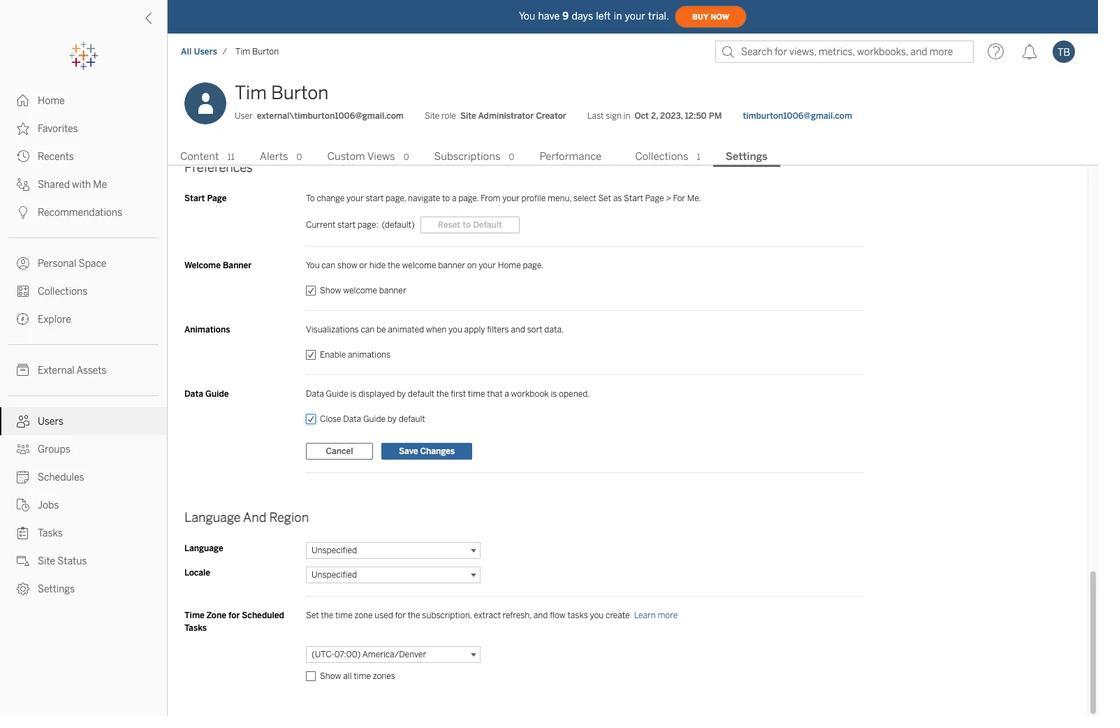 Task type: describe. For each thing, give the bounding box(es) containing it.
banner
[[223, 260, 252, 270]]

1 start from the left
[[184, 193, 205, 203]]

your right on
[[479, 260, 496, 270]]

your right from
[[503, 193, 520, 203]]

save changes button
[[382, 443, 472, 460]]

show for show all time zones
[[320, 671, 341, 681]]

on
[[467, 260, 477, 270]]

1 vertical spatial by
[[388, 414, 397, 424]]

start page
[[184, 193, 227, 203]]

enable animations
[[320, 350, 391, 360]]

unspecified button for language
[[306, 542, 481, 559]]

pm
[[709, 111, 722, 121]]

zones
[[373, 671, 395, 681]]

america/denver
[[362, 650, 426, 659]]

1 vertical spatial page.
[[523, 260, 544, 270]]

can for you
[[322, 260, 336, 270]]

welcome
[[184, 260, 221, 270]]

flow
[[550, 611, 566, 620]]

by text only_f5he34f image for recommendations
[[17, 206, 29, 219]]

2 is from the left
[[551, 389, 557, 399]]

collections inside the main navigation. press the up and down arrow keys to access links. element
[[38, 286, 88, 298]]

navigation panel element
[[0, 42, 167, 603]]

learn more link
[[630, 611, 682, 620]]

now
[[711, 12, 730, 21]]

you have 9 days left in your trial.
[[519, 10, 670, 22]]

you for you have 9 days left in your trial.
[[519, 10, 536, 22]]

extract
[[474, 611, 501, 620]]

cancel
[[326, 446, 353, 456]]

collections link
[[0, 277, 167, 305]]

by text only_f5he34f image for groups
[[17, 443, 29, 456]]

12:50
[[685, 111, 707, 121]]

0 horizontal spatial in
[[614, 10, 622, 22]]

tasks inside time zone for scheduled tasks
[[184, 623, 207, 633]]

with
[[72, 179, 91, 191]]

or
[[359, 260, 368, 270]]

0 vertical spatial tim burton
[[236, 47, 279, 57]]

settings inside sub-spaces tab list
[[726, 150, 768, 163]]

to
[[306, 193, 315, 203]]

views
[[367, 150, 395, 163]]

buy now button
[[675, 6, 747, 28]]

sign
[[606, 111, 622, 121]]

zone
[[355, 611, 373, 620]]

tim burton element
[[231, 47, 283, 57]]

cancel button
[[306, 443, 373, 460]]

recommendations link
[[0, 198, 167, 226]]

the left zone
[[321, 611, 333, 620]]

your left trial.
[[625, 10, 646, 22]]

last sign in oct 2, 2023, 12:50 pm
[[588, 111, 722, 121]]

1 vertical spatial a
[[505, 389, 509, 399]]

menu,
[[548, 193, 572, 203]]

preferences
[[184, 160, 253, 175]]

1
[[697, 152, 701, 162]]

by text only_f5he34f image for home
[[17, 94, 29, 107]]

(utc-07:00) america/denver
[[312, 650, 426, 659]]

the right hide
[[388, 260, 400, 270]]

unspecified for language
[[312, 546, 357, 555]]

explore link
[[0, 305, 167, 333]]

and
[[243, 510, 266, 525]]

Search for views, metrics, workbooks, and more text field
[[716, 41, 974, 63]]

tim burton main content
[[168, 0, 1099, 716]]

all
[[343, 671, 352, 681]]

language and region
[[184, 510, 309, 525]]

time for zones
[[354, 671, 371, 681]]

days
[[572, 10, 593, 22]]

burton inside main content
[[271, 82, 329, 104]]

page:
[[358, 220, 379, 230]]

reset
[[438, 220, 461, 230]]

save
[[399, 446, 418, 456]]

/
[[222, 47, 227, 57]]

0 vertical spatial default
[[408, 389, 435, 399]]

more
[[658, 611, 678, 620]]

default
[[473, 220, 502, 230]]

by text only_f5he34f image for tasks
[[17, 527, 29, 539]]

0 vertical spatial users
[[194, 47, 217, 57]]

select
[[574, 193, 597, 203]]

site for site status
[[38, 556, 55, 567]]

close data guide by default
[[320, 414, 425, 424]]

time
[[184, 611, 205, 620]]

language for language
[[184, 543, 223, 553]]

navigate
[[408, 193, 440, 203]]

2 horizontal spatial time
[[468, 389, 485, 399]]

by text only_f5he34f image for site status
[[17, 555, 29, 567]]

show
[[337, 260, 358, 270]]

11
[[227, 152, 235, 162]]

home link
[[0, 87, 167, 115]]

external assets
[[38, 365, 106, 377]]

me.
[[687, 193, 701, 203]]

0 vertical spatial and
[[511, 325, 525, 335]]

me
[[93, 179, 107, 191]]

main navigation. press the up and down arrow keys to access links. element
[[0, 87, 167, 603]]

current start page: (default)
[[306, 220, 417, 230]]

save changes
[[399, 446, 455, 456]]

buy now
[[693, 12, 730, 21]]

personal space link
[[0, 249, 167, 277]]

site role site administrator creator
[[425, 111, 567, 121]]

recents link
[[0, 143, 167, 171]]

to inside button
[[463, 220, 471, 230]]

0 vertical spatial you
[[449, 325, 463, 335]]

buy
[[693, 12, 709, 21]]

show all time zones
[[320, 671, 395, 681]]

site status link
[[0, 547, 167, 575]]

scheduled
[[242, 611, 284, 620]]

status
[[57, 556, 87, 567]]

2 horizontal spatial site
[[460, 111, 476, 121]]

data.
[[545, 325, 564, 335]]

favorites link
[[0, 115, 167, 143]]

the right used on the bottom left of page
[[408, 611, 420, 620]]

by text only_f5he34f image for schedules
[[17, 471, 29, 484]]

you for you can show or hide the welcome banner on your home page.
[[306, 260, 320, 270]]

0 vertical spatial banner
[[438, 260, 465, 270]]

0 vertical spatial by
[[397, 389, 406, 399]]

by text only_f5he34f image for personal space
[[17, 257, 29, 270]]

filters
[[487, 325, 509, 335]]

data guide
[[184, 389, 229, 399]]

1 page from the left
[[207, 193, 227, 203]]

last
[[588, 111, 604, 121]]

creator
[[536, 111, 567, 121]]

administrator
[[478, 111, 534, 121]]

content
[[180, 150, 219, 163]]

schedules
[[38, 472, 84, 484]]

sort
[[527, 325, 543, 335]]

personal
[[38, 258, 76, 270]]

performance
[[540, 150, 602, 163]]

visualizations
[[306, 325, 359, 335]]

users inside 'link'
[[38, 416, 64, 428]]

user external\timburton1006@gmail.com
[[235, 111, 404, 121]]

1 vertical spatial banner
[[379, 286, 406, 295]]

page,
[[386, 193, 406, 203]]

you can show or hide the welcome banner on your home page.
[[306, 260, 544, 270]]

jobs
[[38, 500, 59, 512]]

tim inside main content
[[235, 82, 267, 104]]

for
[[673, 193, 686, 203]]



Task type: locate. For each thing, give the bounding box(es) containing it.
0 horizontal spatial start
[[184, 193, 205, 203]]

0 for subscriptions
[[509, 152, 515, 162]]

guide
[[205, 389, 229, 399], [326, 389, 349, 399], [363, 414, 386, 424]]

for right the zone
[[229, 611, 240, 620]]

1 vertical spatial users
[[38, 416, 64, 428]]

5 by text only_f5he34f image from the top
[[17, 415, 29, 428]]

collections left 1
[[635, 150, 689, 163]]

shared with me link
[[0, 171, 167, 198]]

burton right /
[[252, 47, 279, 57]]

1 language from the top
[[184, 510, 241, 525]]

1 horizontal spatial is
[[551, 389, 557, 399]]

by text only_f5he34f image left the groups
[[17, 443, 29, 456]]

show for show welcome banner
[[320, 286, 341, 295]]

by text only_f5he34f image left "personal"
[[17, 257, 29, 270]]

0 vertical spatial burton
[[252, 47, 279, 57]]

by text only_f5he34f image inside explore link
[[17, 313, 29, 326]]

(utc-
[[312, 650, 335, 659]]

start down preferences
[[184, 193, 205, 203]]

0 vertical spatial settings
[[726, 150, 768, 163]]

by text only_f5he34f image inside the recents link
[[17, 150, 29, 163]]

to change your start page, navigate to a page. from your profile menu, select set as start page > for me.
[[306, 193, 701, 203]]

collections inside sub-spaces tab list
[[635, 150, 689, 163]]

1 vertical spatial set
[[306, 611, 319, 620]]

profile
[[522, 193, 546, 203]]

0 horizontal spatial banner
[[379, 286, 406, 295]]

tim up user
[[235, 82, 267, 104]]

change
[[317, 193, 345, 203]]

1 vertical spatial in
[[624, 111, 631, 121]]

1 vertical spatial tasks
[[184, 623, 207, 633]]

set left as
[[598, 193, 611, 203]]

to right 'navigate'
[[442, 193, 450, 203]]

all
[[181, 47, 192, 57]]

by text only_f5he34f image left "recommendations"
[[17, 206, 29, 219]]

guide down animations
[[205, 389, 229, 399]]

start right as
[[624, 193, 644, 203]]

in right left
[[614, 10, 622, 22]]

(utc-07:00) america/denver button
[[306, 646, 481, 663]]

1 horizontal spatial and
[[534, 611, 548, 620]]

animations
[[184, 325, 230, 335]]

tim burton inside main content
[[235, 82, 329, 104]]

recommendations
[[38, 207, 122, 219]]

1 vertical spatial you
[[306, 260, 320, 270]]

jobs link
[[0, 491, 167, 519]]

current
[[306, 220, 336, 230]]

by text only_f5he34f image left shared
[[17, 178, 29, 191]]

0 vertical spatial you
[[519, 10, 536, 22]]

first
[[451, 389, 466, 399]]

be
[[377, 325, 386, 335]]

for right used on the bottom left of page
[[395, 611, 406, 620]]

6 by text only_f5he34f image from the top
[[17, 443, 29, 456]]

set the time zone used for the subscription, extract refresh, and flow tasks you create learn more
[[306, 611, 678, 620]]

by text only_f5he34f image inside jobs link
[[17, 499, 29, 512]]

site for site role site administrator creator
[[425, 111, 440, 121]]

your right change
[[347, 193, 364, 203]]

role
[[442, 111, 456, 121]]

by text only_f5he34f image up groups link
[[17, 415, 29, 428]]

1 unspecified button from the top
[[306, 542, 481, 559]]

tasks link
[[0, 519, 167, 547]]

2 show from the top
[[320, 671, 341, 681]]

3 by text only_f5he34f image from the top
[[17, 206, 29, 219]]

site inside the main navigation. press the up and down arrow keys to access links. element
[[38, 556, 55, 567]]

by text only_f5he34f image up site status link
[[17, 527, 29, 539]]

1 horizontal spatial time
[[354, 671, 371, 681]]

page down preferences
[[207, 193, 227, 203]]

1 vertical spatial can
[[361, 325, 375, 335]]

0 vertical spatial set
[[598, 193, 611, 203]]

2 page from the left
[[645, 193, 664, 203]]

tim burton up the user external\timburton1006@gmail.com
[[235, 82, 329, 104]]

from
[[481, 193, 501, 203]]

when
[[426, 325, 447, 335]]

0 vertical spatial collections
[[635, 150, 689, 163]]

1 vertical spatial to
[[463, 220, 471, 230]]

0 horizontal spatial you
[[449, 325, 463, 335]]

0
[[297, 152, 302, 162], [404, 152, 409, 162], [509, 152, 515, 162]]

by text only_f5he34f image
[[17, 94, 29, 107], [17, 122, 29, 135], [17, 206, 29, 219], [17, 285, 29, 298], [17, 313, 29, 326], [17, 499, 29, 512]]

time right first
[[468, 389, 485, 399]]

guide up close
[[326, 389, 349, 399]]

displayed
[[359, 389, 395, 399]]

you right tasks
[[590, 611, 604, 620]]

2 start from the left
[[624, 193, 644, 203]]

in inside tim burton main content
[[624, 111, 631, 121]]

tim burton right /
[[236, 47, 279, 57]]

by text only_f5he34f image up explore link
[[17, 285, 29, 298]]

to right reset
[[463, 220, 471, 230]]

1 show from the top
[[320, 286, 341, 295]]

collections
[[635, 150, 689, 163], [38, 286, 88, 298]]

guide for data guide is displayed by default the first time that a workbook is opened.
[[326, 389, 349, 399]]

users link
[[0, 407, 167, 435]]

9
[[563, 10, 569, 22]]

subscription,
[[422, 611, 472, 620]]

0 horizontal spatial is
[[350, 389, 357, 399]]

0 horizontal spatial time
[[335, 611, 353, 620]]

7 by text only_f5he34f image from the top
[[17, 471, 29, 484]]

10 by text only_f5he34f image from the top
[[17, 583, 29, 595]]

all users link
[[180, 46, 218, 57]]

2 for from the left
[[395, 611, 406, 620]]

language
[[184, 510, 241, 525], [184, 543, 223, 553]]

time left zone
[[335, 611, 353, 620]]

start left page,
[[366, 193, 384, 203]]

page. right on
[[523, 260, 544, 270]]

settings inside the main navigation. press the up and down arrow keys to access links. element
[[38, 584, 75, 595]]

1 vertical spatial show
[[320, 671, 341, 681]]

subscriptions
[[434, 150, 501, 163]]

used
[[375, 611, 393, 620]]

1 is from the left
[[350, 389, 357, 399]]

by right displayed
[[397, 389, 406, 399]]

07:00)
[[335, 650, 361, 659]]

0 vertical spatial show
[[320, 286, 341, 295]]

you right when
[[449, 325, 463, 335]]

time for zone
[[335, 611, 353, 620]]

0 vertical spatial language
[[184, 510, 241, 525]]

by text only_f5he34f image for collections
[[17, 285, 29, 298]]

1 vertical spatial burton
[[271, 82, 329, 104]]

by down displayed
[[388, 414, 397, 424]]

page. left from
[[459, 193, 479, 203]]

6 by text only_f5he34f image from the top
[[17, 499, 29, 512]]

guide for data guide
[[205, 389, 229, 399]]

home inside tim burton main content
[[498, 260, 521, 270]]

trial.
[[649, 10, 670, 22]]

by text only_f5he34f image
[[17, 150, 29, 163], [17, 178, 29, 191], [17, 257, 29, 270], [17, 364, 29, 377], [17, 415, 29, 428], [17, 443, 29, 456], [17, 471, 29, 484], [17, 527, 29, 539], [17, 555, 29, 567], [17, 583, 29, 595]]

by text only_f5he34f image inside users 'link'
[[17, 415, 29, 428]]

2 vertical spatial time
[[354, 671, 371, 681]]

0 horizontal spatial 0
[[297, 152, 302, 162]]

by text only_f5he34f image for settings
[[17, 583, 29, 595]]

1 unspecified from the top
[[312, 546, 357, 555]]

by text only_f5he34f image left the schedules
[[17, 471, 29, 484]]

1 horizontal spatial in
[[624, 111, 631, 121]]

unspecified button for locale
[[306, 566, 481, 583]]

4 by text only_f5he34f image from the top
[[17, 285, 29, 298]]

by text only_f5he34f image for external assets
[[17, 364, 29, 377]]

site
[[425, 111, 440, 121], [460, 111, 476, 121], [38, 556, 55, 567]]

tasks
[[568, 611, 588, 620]]

1 vertical spatial welcome
[[343, 286, 377, 295]]

settings
[[726, 150, 768, 163], [38, 584, 75, 595]]

0 down administrator
[[509, 152, 515, 162]]

2 0 from the left
[[404, 152, 409, 162]]

unspecified
[[312, 546, 357, 555], [312, 570, 357, 580]]

0 horizontal spatial you
[[306, 260, 320, 270]]

1 horizontal spatial you
[[590, 611, 604, 620]]

2 by text only_f5he34f image from the top
[[17, 178, 29, 191]]

1 0 from the left
[[297, 152, 302, 162]]

by text only_f5he34f image inside site status link
[[17, 555, 29, 567]]

by text only_f5he34f image for jobs
[[17, 499, 29, 512]]

1 vertical spatial unspecified button
[[306, 566, 481, 583]]

1 horizontal spatial home
[[498, 260, 521, 270]]

1 horizontal spatial by
[[397, 389, 406, 399]]

0 vertical spatial time
[[468, 389, 485, 399]]

0 horizontal spatial can
[[322, 260, 336, 270]]

guide down displayed
[[363, 414, 386, 424]]

show
[[320, 286, 341, 295], [320, 671, 341, 681]]

0 right "views"
[[404, 152, 409, 162]]

1 by text only_f5he34f image from the top
[[17, 150, 29, 163]]

0 horizontal spatial welcome
[[343, 286, 377, 295]]

2 unspecified from the top
[[312, 570, 357, 580]]

1 horizontal spatial welcome
[[402, 260, 436, 270]]

0 right alerts
[[297, 152, 302, 162]]

reset to default
[[438, 220, 502, 230]]

page left '>'
[[645, 193, 664, 203]]

2 by text only_f5he34f image from the top
[[17, 122, 29, 135]]

1 horizontal spatial users
[[194, 47, 217, 57]]

1 vertical spatial home
[[498, 260, 521, 270]]

learn
[[634, 611, 656, 620]]

in
[[614, 10, 622, 22], [624, 111, 631, 121]]

0 vertical spatial page.
[[459, 193, 479, 203]]

1 horizontal spatial start
[[624, 193, 644, 203]]

external\timburton1006@gmail.com
[[257, 111, 404, 121]]

default up save
[[399, 414, 425, 424]]

settings right 1
[[726, 150, 768, 163]]

0 horizontal spatial users
[[38, 416, 64, 428]]

2 unspecified button from the top
[[306, 566, 481, 583]]

3 by text only_f5he34f image from the top
[[17, 257, 29, 270]]

1 horizontal spatial you
[[519, 10, 536, 22]]

default
[[408, 389, 435, 399], [399, 414, 425, 424]]

a
[[452, 193, 457, 203], [505, 389, 509, 399]]

0 vertical spatial tim
[[236, 47, 250, 57]]

show down show
[[320, 286, 341, 295]]

burton up the user external\timburton1006@gmail.com
[[271, 82, 329, 104]]

0 horizontal spatial for
[[229, 611, 240, 620]]

0 vertical spatial start
[[366, 193, 384, 203]]

region
[[269, 510, 309, 525]]

home up favorites
[[38, 95, 65, 107]]

data right close
[[343, 414, 361, 424]]

data for data guide
[[184, 389, 203, 399]]

tim right /
[[236, 47, 250, 57]]

show welcome banner
[[320, 286, 406, 295]]

zone
[[206, 611, 226, 620]]

2 horizontal spatial 0
[[509, 152, 515, 162]]

you inside tim burton main content
[[306, 260, 320, 270]]

burton
[[252, 47, 279, 57], [271, 82, 329, 104]]

0 vertical spatial a
[[452, 193, 457, 203]]

data down animations
[[184, 389, 203, 399]]

2023,
[[660, 111, 683, 121]]

1 horizontal spatial site
[[425, 111, 440, 121]]

by text only_f5he34f image down site status link
[[17, 583, 29, 595]]

you left show
[[306, 260, 320, 270]]

timburton1006@gmail.com link
[[743, 110, 853, 122]]

a right the "that"
[[505, 389, 509, 399]]

by text only_f5he34f image inside the recommendations link
[[17, 206, 29, 219]]

1 vertical spatial time
[[335, 611, 353, 620]]

1 horizontal spatial 0
[[404, 152, 409, 162]]

1 vertical spatial tim burton
[[235, 82, 329, 104]]

start left page:
[[338, 220, 356, 230]]

0 horizontal spatial a
[[452, 193, 457, 203]]

1 horizontal spatial collections
[[635, 150, 689, 163]]

can for visualizations
[[361, 325, 375, 335]]

site left role
[[425, 111, 440, 121]]

create
[[606, 611, 630, 620]]

4 by text only_f5he34f image from the top
[[17, 364, 29, 377]]

can left show
[[322, 260, 336, 270]]

set up (utc-
[[306, 611, 319, 620]]

1 horizontal spatial to
[[463, 220, 471, 230]]

show left all
[[320, 671, 341, 681]]

collections down "personal"
[[38, 286, 88, 298]]

banner down hide
[[379, 286, 406, 295]]

0 horizontal spatial settings
[[38, 584, 75, 595]]

schedules link
[[0, 463, 167, 491]]

1 vertical spatial tim
[[235, 82, 267, 104]]

0 vertical spatial unspecified button
[[306, 542, 481, 559]]

by text only_f5he34f image left recents
[[17, 150, 29, 163]]

0 for alerts
[[297, 152, 302, 162]]

to
[[442, 193, 450, 203], [463, 220, 471, 230]]

sub-spaces tab list
[[168, 149, 1099, 167]]

is left opened.
[[551, 389, 557, 399]]

0 vertical spatial tasks
[[38, 528, 63, 539]]

1 for from the left
[[229, 611, 240, 620]]

0 horizontal spatial start
[[338, 220, 356, 230]]

settings link
[[0, 575, 167, 603]]

page
[[207, 193, 227, 203], [645, 193, 664, 203]]

1 horizontal spatial settings
[[726, 150, 768, 163]]

data
[[184, 389, 203, 399], [306, 389, 324, 399], [343, 414, 361, 424]]

can left be
[[361, 325, 375, 335]]

by text only_f5he34f image for shared with me
[[17, 178, 29, 191]]

custom views
[[327, 150, 395, 163]]

0 vertical spatial can
[[322, 260, 336, 270]]

1 by text only_f5he34f image from the top
[[17, 94, 29, 107]]

default left first
[[408, 389, 435, 399]]

by text only_f5he34f image left site status
[[17, 555, 29, 567]]

enable
[[320, 350, 346, 360]]

by text only_f5he34f image up favorites 'link'
[[17, 94, 29, 107]]

groups link
[[0, 435, 167, 463]]

0 horizontal spatial and
[[511, 325, 525, 335]]

data up close
[[306, 389, 324, 399]]

workbook
[[511, 389, 549, 399]]

banner left on
[[438, 260, 465, 270]]

site left status
[[38, 556, 55, 567]]

tasks down time
[[184, 623, 207, 633]]

by text only_f5he34f image inside groups link
[[17, 443, 29, 456]]

for inside time zone for scheduled tasks
[[229, 611, 240, 620]]

8 by text only_f5he34f image from the top
[[17, 527, 29, 539]]

1 vertical spatial unspecified
[[312, 570, 357, 580]]

2 language from the top
[[184, 543, 223, 553]]

oct
[[635, 111, 649, 121]]

language up locale
[[184, 543, 223, 553]]

1 horizontal spatial a
[[505, 389, 509, 399]]

1 horizontal spatial set
[[598, 193, 611, 203]]

tasks inside "tasks" link
[[38, 528, 63, 539]]

welcome down 'or'
[[343, 286, 377, 295]]

1 horizontal spatial guide
[[326, 389, 349, 399]]

by text only_f5he34f image for recents
[[17, 150, 29, 163]]

by text only_f5he34f image inside "tasks" link
[[17, 527, 29, 539]]

home right on
[[498, 260, 521, 270]]

the left first
[[437, 389, 449, 399]]

favorites
[[38, 123, 78, 135]]

1 horizontal spatial page
[[645, 193, 664, 203]]

by text only_f5he34f image inside settings link
[[17, 583, 29, 595]]

reset to default button
[[421, 216, 520, 233]]

space
[[79, 258, 107, 270]]

0 horizontal spatial tasks
[[38, 528, 63, 539]]

can
[[322, 260, 336, 270], [361, 325, 375, 335]]

by text only_f5he34f image left jobs
[[17, 499, 29, 512]]

and left flow
[[534, 611, 548, 620]]

0 vertical spatial in
[[614, 10, 622, 22]]

5 by text only_f5he34f image from the top
[[17, 313, 29, 326]]

time right all
[[354, 671, 371, 681]]

by text only_f5he34f image inside external assets link
[[17, 364, 29, 377]]

1 horizontal spatial tasks
[[184, 623, 207, 633]]

animations
[[348, 350, 391, 360]]

language left and
[[184, 510, 241, 525]]

language for language and region
[[184, 510, 241, 525]]

0 horizontal spatial data
[[184, 389, 203, 399]]

by text only_f5he34f image inside "collections" link
[[17, 285, 29, 298]]

that
[[487, 389, 503, 399]]

home inside the main navigation. press the up and down arrow keys to access links. element
[[38, 95, 65, 107]]

0 horizontal spatial home
[[38, 95, 65, 107]]

settings down site status
[[38, 584, 75, 595]]

3 0 from the left
[[509, 152, 515, 162]]

>
[[666, 193, 671, 203]]

1 horizontal spatial can
[[361, 325, 375, 335]]

welcome right hide
[[402, 260, 436, 270]]

external assets link
[[0, 356, 167, 384]]

users up the groups
[[38, 416, 64, 428]]

0 vertical spatial welcome
[[402, 260, 436, 270]]

data for data guide is displayed by default the first time that a workbook is opened.
[[306, 389, 324, 399]]

by text only_f5he34f image left 'external'
[[17, 364, 29, 377]]

1 vertical spatial default
[[399, 414, 425, 424]]

by text only_f5he34f image for explore
[[17, 313, 29, 326]]

0 horizontal spatial set
[[306, 611, 319, 620]]

0 horizontal spatial site
[[38, 556, 55, 567]]

unspecified for locale
[[312, 570, 357, 580]]

a up reset
[[452, 193, 457, 203]]

by text only_f5he34f image for favorites
[[17, 122, 29, 135]]

0 horizontal spatial by
[[388, 414, 397, 424]]

by text only_f5he34f image inside shared with me link
[[17, 178, 29, 191]]

by text only_f5he34f image for users
[[17, 415, 29, 428]]

0 horizontal spatial to
[[442, 193, 450, 203]]

and left sort
[[511, 325, 525, 335]]

0 for custom views
[[404, 152, 409, 162]]

by text only_f5he34f image inside schedules link
[[17, 471, 29, 484]]

data guide is displayed by default the first time that a workbook is opened.
[[306, 389, 590, 399]]

by text only_f5he34f image left favorites
[[17, 122, 29, 135]]

tasks down jobs
[[38, 528, 63, 539]]

you left have
[[519, 10, 536, 22]]

the
[[388, 260, 400, 270], [437, 389, 449, 399], [321, 611, 333, 620], [408, 611, 420, 620]]

0 vertical spatial to
[[442, 193, 450, 203]]

1 vertical spatial start
[[338, 220, 356, 230]]

users left /
[[194, 47, 217, 57]]

external
[[38, 365, 75, 377]]

site right role
[[460, 111, 476, 121]]

by text only_f5he34f image inside the "personal space" link
[[17, 257, 29, 270]]

2 horizontal spatial guide
[[363, 414, 386, 424]]

1 vertical spatial settings
[[38, 584, 75, 595]]

1 horizontal spatial data
[[306, 389, 324, 399]]

by text only_f5he34f image inside the home link
[[17, 94, 29, 107]]

0 vertical spatial unspecified
[[312, 546, 357, 555]]

is left displayed
[[350, 389, 357, 399]]

1 vertical spatial collections
[[38, 286, 88, 298]]

you
[[449, 325, 463, 335], [590, 611, 604, 620]]

9 by text only_f5he34f image from the top
[[17, 555, 29, 567]]

in right sign
[[624, 111, 631, 121]]

1 horizontal spatial start
[[366, 193, 384, 203]]

start
[[184, 193, 205, 203], [624, 193, 644, 203]]

by text only_f5he34f image left explore
[[17, 313, 29, 326]]

by text only_f5he34f image inside favorites 'link'
[[17, 122, 29, 135]]

2 horizontal spatial data
[[343, 414, 361, 424]]



Task type: vqa. For each thing, say whether or not it's contained in the screenshot.
'Sheet 1'
no



